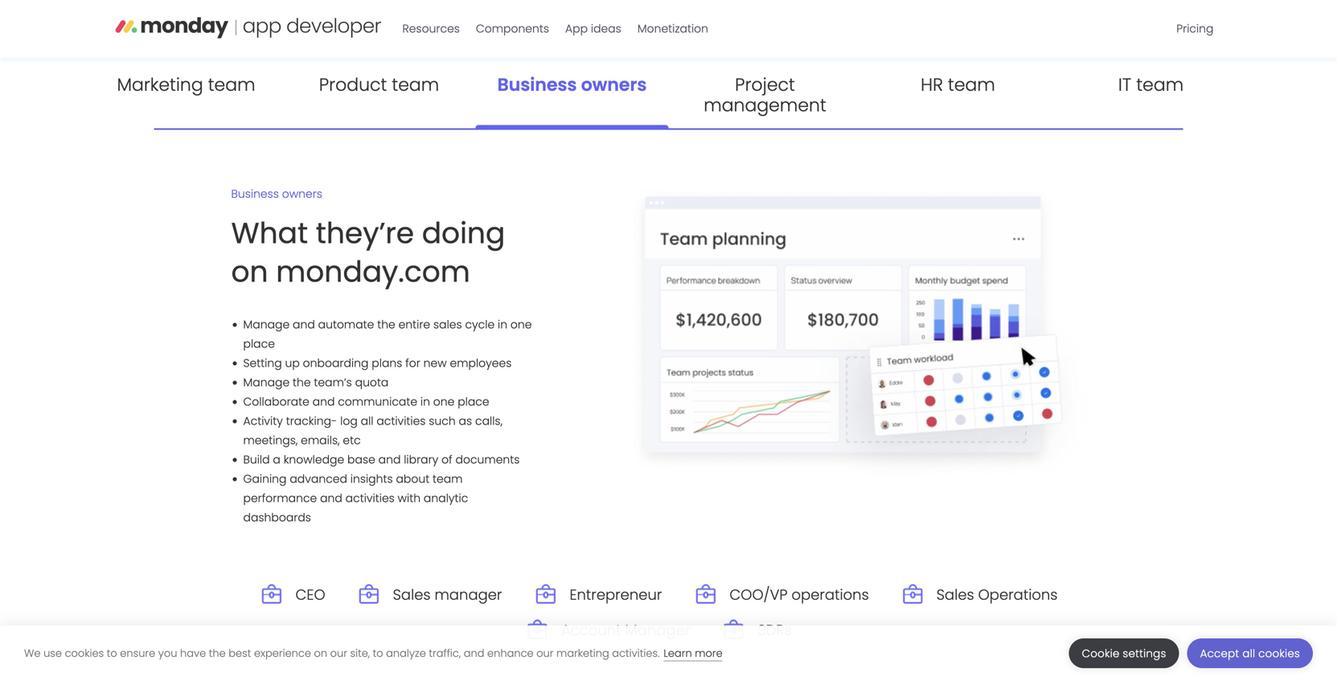 Task type: locate. For each thing, give the bounding box(es) containing it.
2 roles image from the left
[[528, 577, 563, 613]]

it team tab
[[1055, 62, 1248, 128]]

cookies inside button
[[1258, 646, 1300, 661]]

business owners up what
[[231, 186, 322, 202]]

sales left operations
[[937, 584, 974, 605]]

roles image
[[351, 577, 386, 613], [528, 577, 563, 613], [688, 577, 723, 613]]

0 vertical spatial all
[[361, 413, 373, 429]]

to left ensure
[[107, 646, 117, 661]]

to right site,
[[373, 646, 383, 661]]

1 vertical spatial on
[[314, 646, 327, 661]]

more
[[695, 646, 723, 661]]

place up setting
[[243, 336, 275, 352]]

manage down setting
[[243, 375, 290, 390]]

roles image up account
[[528, 577, 563, 613]]

main element
[[394, 0, 1222, 58]]

0 vertical spatial place
[[243, 336, 275, 352]]

accept
[[1200, 646, 1239, 661]]

all inside the manage and automate the entire sales cycle in one place setting up onboarding plans for new employees manage the team's quota collaborate and communicate in one place activity tracking- log all activities such as calls, meetings, emails, etc build a knowledge base and library of documents gaining advanced insights about team performance and activities with analytic dashboards
[[361, 413, 373, 429]]

team inside product team tab
[[392, 72, 439, 97]]

performance
[[243, 490, 317, 506]]

0 horizontal spatial cookies
[[65, 646, 104, 661]]

0 vertical spatial activities
[[377, 413, 426, 429]]

learn more link
[[664, 646, 723, 661]]

emails,
[[301, 432, 340, 448]]

1 vertical spatial business
[[231, 186, 279, 202]]

team down resources link
[[392, 72, 439, 97]]

cookies right use on the bottom of page
[[65, 646, 104, 661]]

roles image for account manager
[[519, 613, 555, 648]]

1 vertical spatial manage
[[243, 375, 290, 390]]

1 roles image from the left
[[351, 577, 386, 613]]

app
[[565, 21, 588, 37]]

list
[[103, 0, 1234, 23], [168, 667, 1170, 681]]

all right log
[[361, 413, 373, 429]]

as
[[459, 413, 472, 429]]

settings
[[1123, 646, 1166, 661]]

place
[[243, 336, 275, 352], [458, 394, 489, 409]]

team inside hr team tab
[[948, 72, 995, 97]]

coo/vp
[[730, 584, 788, 605]]

0 vertical spatial on
[[231, 251, 268, 292]]

3 roles image from the left
[[688, 577, 723, 613]]

owners up what
[[282, 186, 322, 202]]

account manager
[[561, 620, 690, 640]]

manage up setting
[[243, 317, 290, 332]]

2 cookies from the left
[[1258, 646, 1300, 661]]

in up such
[[420, 394, 430, 409]]

entire
[[398, 317, 430, 332]]

0 vertical spatial list
[[103, 0, 1234, 23]]

1 sales from the left
[[393, 584, 431, 605]]

all
[[361, 413, 373, 429], [1243, 646, 1255, 661]]

dialog containing cookie settings
[[0, 626, 1337, 681]]

1 vertical spatial the
[[293, 375, 311, 390]]

about
[[396, 471, 430, 487]]

our right the enhance
[[536, 646, 554, 661]]

monetization
[[637, 21, 708, 37]]

0 vertical spatial business
[[497, 72, 577, 97]]

dialog
[[0, 626, 1337, 681]]

0 vertical spatial in
[[498, 317, 507, 332]]

0 horizontal spatial the
[[209, 646, 226, 661]]

app ideas link
[[557, 16, 629, 42]]

team inside it team "tab"
[[1136, 72, 1184, 97]]

0 horizontal spatial on
[[231, 251, 268, 292]]

0 horizontal spatial sales
[[393, 584, 431, 605]]

team inside "marketing team" tab
[[208, 72, 255, 97]]

one
[[511, 317, 532, 332], [433, 394, 455, 409]]

0 horizontal spatial one
[[433, 394, 455, 409]]

one right cycle at the top of the page
[[511, 317, 532, 332]]

and down the team's
[[312, 394, 335, 409]]

1 horizontal spatial owners
[[581, 72, 647, 97]]

cookies for all
[[1258, 646, 1300, 661]]

manage and automate the entire sales cycle in one place setting up onboarding plans for new employees manage the team's quota collaborate and communicate in one place activity tracking- log all activities such as calls, meetings, emails, etc build a knowledge base and library of documents gaining advanced insights about team performance and activities with analytic dashboards
[[243, 317, 532, 525]]

owners inside tab
[[581, 72, 647, 97]]

0 vertical spatial manage
[[243, 317, 290, 332]]

entrepreneur
[[570, 584, 662, 605]]

roles image for ceo
[[254, 577, 289, 613]]

place up as
[[458, 394, 489, 409]]

1 vertical spatial place
[[458, 394, 489, 409]]

our
[[330, 646, 347, 661], [536, 646, 554, 661]]

manage
[[243, 317, 290, 332], [243, 375, 290, 390]]

1 horizontal spatial sales
[[937, 584, 974, 605]]

business
[[497, 72, 577, 97], [231, 186, 279, 202]]

advanced
[[290, 471, 347, 487]]

0 vertical spatial owners
[[581, 72, 647, 97]]

hr team tab
[[862, 62, 1055, 128]]

our left site,
[[330, 646, 347, 661]]

it team
[[1118, 72, 1184, 97]]

0 horizontal spatial owners
[[282, 186, 322, 202]]

business owners
[[497, 72, 647, 97], [231, 186, 322, 202]]

persona business owner new image
[[588, 188, 1099, 476]]

0 horizontal spatial in
[[420, 394, 430, 409]]

sales for sales operations
[[937, 584, 974, 605]]

0 vertical spatial one
[[511, 317, 532, 332]]

product team
[[319, 72, 439, 97]]

1 horizontal spatial our
[[536, 646, 554, 661]]

1 horizontal spatial place
[[458, 394, 489, 409]]

roles image for entrepreneur
[[528, 577, 563, 613]]

activities down communicate
[[377, 413, 426, 429]]

team
[[208, 72, 255, 97], [392, 72, 439, 97], [948, 72, 995, 97], [1136, 72, 1184, 97], [433, 471, 463, 487]]

one up such
[[433, 394, 455, 409]]

business owners down app on the left
[[497, 72, 647, 97]]

automate
[[318, 317, 374, 332]]

use
[[43, 646, 62, 661]]

list inside documentation-navigation tab list
[[168, 667, 1170, 681]]

1 horizontal spatial cookies
[[1258, 646, 1300, 661]]

0 horizontal spatial our
[[330, 646, 347, 661]]

the left best
[[209, 646, 226, 661]]

hr
[[921, 72, 943, 97]]

team down of
[[433, 471, 463, 487]]

1 vertical spatial all
[[1243, 646, 1255, 661]]

roles image for coo/vp operations
[[688, 577, 723, 613]]

0 vertical spatial business owners
[[497, 72, 647, 97]]

cookies right accept
[[1258, 646, 1300, 661]]

cookies
[[65, 646, 104, 661], [1258, 646, 1300, 661]]

1 horizontal spatial roles image
[[528, 577, 563, 613]]

base
[[347, 452, 375, 467]]

owners
[[581, 72, 647, 97], [282, 186, 322, 202]]

roles image left coo/vp
[[688, 577, 723, 613]]

team right hr
[[948, 72, 995, 97]]

roles image right ceo
[[351, 577, 386, 613]]

log
[[340, 413, 358, 429]]

0 horizontal spatial all
[[361, 413, 373, 429]]

documentation-navigation tab list
[[90, 62, 1248, 681]]

2 sales from the left
[[937, 584, 974, 605]]

ensure
[[120, 646, 155, 661]]

accept all cookies
[[1200, 646, 1300, 661]]

doing
[[422, 212, 505, 253]]

site,
[[350, 646, 370, 661]]

2 horizontal spatial the
[[377, 317, 395, 332]]

we
[[24, 646, 41, 661]]

1 horizontal spatial to
[[373, 646, 383, 661]]

on
[[231, 251, 268, 292], [314, 646, 327, 661]]

project management
[[704, 72, 826, 117]]

in right cycle at the top of the page
[[498, 317, 507, 332]]

we use cookies to ensure you have the best experience on our site, to analyze traffic, and enhance our marketing activities. learn more
[[24, 646, 723, 661]]

business down components "link"
[[497, 72, 577, 97]]

2 to from the left
[[373, 646, 383, 661]]

0 vertical spatial the
[[377, 317, 395, 332]]

team for hr team
[[948, 72, 995, 97]]

0 horizontal spatial business
[[231, 186, 279, 202]]

the down up at the left bottom of page
[[293, 375, 311, 390]]

team for product team
[[392, 72, 439, 97]]

roles image
[[254, 577, 289, 613], [895, 577, 930, 613], [519, 613, 555, 648], [716, 613, 751, 648]]

1 vertical spatial one
[[433, 394, 455, 409]]

calls,
[[475, 413, 503, 429]]

0 horizontal spatial to
[[107, 646, 117, 661]]

operations
[[978, 584, 1058, 605]]

experience
[[254, 646, 311, 661]]

the left entire
[[377, 317, 395, 332]]

in
[[498, 317, 507, 332], [420, 394, 430, 409]]

business up what
[[231, 186, 279, 202]]

to
[[107, 646, 117, 661], [373, 646, 383, 661]]

0 horizontal spatial roles image
[[351, 577, 386, 613]]

roles image for sales manager
[[351, 577, 386, 613]]

2 horizontal spatial roles image
[[688, 577, 723, 613]]

and right the traffic,
[[464, 646, 484, 661]]

analytic
[[424, 490, 468, 506]]

1 cookies from the left
[[65, 646, 104, 661]]

activities down insights
[[345, 490, 395, 506]]

team inside the manage and automate the entire sales cycle in one place setting up onboarding plans for new employees manage the team's quota collaborate and communicate in one place activity tracking- log all activities such as calls, meetings, emails, etc build a knowledge base and library of documents gaining advanced insights about team performance and activities with analytic dashboards
[[433, 471, 463, 487]]

sales for sales manager
[[393, 584, 431, 605]]

1 vertical spatial business owners
[[231, 186, 322, 202]]

team's
[[314, 375, 352, 390]]

1 horizontal spatial business owners
[[497, 72, 647, 97]]

business owners tab
[[476, 62, 669, 128]]

team down monday.com for apps developers image
[[208, 72, 255, 97]]

1 horizontal spatial business
[[497, 72, 577, 97]]

and up insights
[[378, 452, 401, 467]]

activity
[[243, 413, 283, 429]]

1 horizontal spatial all
[[1243, 646, 1255, 661]]

ceo
[[296, 584, 325, 605]]

all right accept
[[1243, 646, 1255, 661]]

setting
[[243, 355, 282, 371]]

owners down ideas
[[581, 72, 647, 97]]

sales
[[393, 584, 431, 605], [937, 584, 974, 605]]

1 horizontal spatial in
[[498, 317, 507, 332]]

1 vertical spatial list
[[168, 667, 1170, 681]]

sales left manager
[[393, 584, 431, 605]]

communicate
[[338, 394, 417, 409]]

on inside what they're doing on monday.com
[[231, 251, 268, 292]]

marketing
[[117, 72, 203, 97]]

best
[[229, 646, 251, 661]]

library
[[404, 452, 438, 467]]

team right it
[[1136, 72, 1184, 97]]

1 horizontal spatial the
[[293, 375, 311, 390]]

cookie
[[1082, 646, 1120, 661]]



Task type: describe. For each thing, give the bounding box(es) containing it.
manager
[[435, 584, 502, 605]]

coo/vp operations
[[730, 584, 869, 605]]

such
[[429, 413, 456, 429]]

what
[[231, 212, 308, 253]]

onboarding
[[303, 355, 369, 371]]

roles image for sales operations
[[895, 577, 930, 613]]

manager
[[625, 620, 690, 640]]

you
[[158, 646, 177, 661]]

etc
[[343, 432, 361, 448]]

documents
[[456, 452, 520, 467]]

with
[[398, 490, 421, 506]]

2 our from the left
[[536, 646, 554, 661]]

sales operations
[[937, 584, 1058, 605]]

cookie settings
[[1082, 646, 1166, 661]]

components link
[[468, 16, 557, 42]]

account
[[561, 620, 621, 640]]

for
[[405, 355, 420, 371]]

and down advanced
[[320, 490, 342, 506]]

sales manager
[[393, 584, 502, 605]]

plans
[[372, 355, 402, 371]]

project
[[735, 72, 795, 97]]

1 vertical spatial owners
[[282, 186, 322, 202]]

2 manage from the top
[[243, 375, 290, 390]]

it
[[1118, 72, 1132, 97]]

up
[[285, 355, 300, 371]]

meetings,
[[243, 432, 298, 448]]

tracking-
[[286, 413, 337, 429]]

components
[[476, 21, 549, 37]]

product
[[319, 72, 387, 97]]

they're
[[316, 212, 414, 253]]

product team tab
[[283, 62, 476, 128]]

roles image for sdrs
[[716, 613, 751, 648]]

operations
[[792, 584, 869, 605]]

analyze
[[386, 646, 426, 661]]

2 vertical spatial the
[[209, 646, 226, 661]]

marketing team
[[117, 72, 255, 97]]

what they're doing on monday.com
[[231, 212, 505, 292]]

resources link
[[394, 16, 468, 42]]

monetization link
[[629, 16, 716, 42]]

activities.
[[612, 646, 660, 661]]

a
[[273, 452, 281, 467]]

1 our from the left
[[330, 646, 347, 661]]

hr team
[[921, 72, 995, 97]]

of
[[442, 452, 452, 467]]

project management tab
[[669, 62, 862, 128]]

management
[[704, 93, 826, 117]]

and up up at the left bottom of page
[[293, 317, 315, 332]]

business owners inside tab
[[497, 72, 647, 97]]

marketing team tab
[[90, 62, 283, 128]]

accept all cookies button
[[1187, 638, 1313, 668]]

employees
[[450, 355, 512, 371]]

have
[[180, 646, 206, 661]]

ideas
[[591, 21, 621, 37]]

team for it team
[[1136, 72, 1184, 97]]

team for marketing team
[[208, 72, 255, 97]]

monday.com for apps developers image
[[115, 10, 382, 44]]

cookies for use
[[65, 646, 104, 661]]

dashboards
[[243, 510, 311, 525]]

resources
[[402, 21, 460, 37]]

1 vertical spatial activities
[[345, 490, 395, 506]]

enhance
[[487, 646, 534, 661]]

pricing
[[1177, 21, 1214, 37]]

all inside button
[[1243, 646, 1255, 661]]

knowledge
[[284, 452, 344, 467]]

marketing
[[556, 646, 609, 661]]

new
[[423, 355, 447, 371]]

1 vertical spatial in
[[420, 394, 430, 409]]

gaining
[[243, 471, 287, 487]]

1 horizontal spatial one
[[511, 317, 532, 332]]

0 horizontal spatial place
[[243, 336, 275, 352]]

pricing link
[[1168, 16, 1222, 42]]

insights
[[350, 471, 393, 487]]

traffic,
[[429, 646, 461, 661]]

0 horizontal spatial business owners
[[231, 186, 322, 202]]

business inside tab
[[497, 72, 577, 97]]

monday.com
[[276, 251, 470, 292]]

learn
[[664, 646, 692, 661]]

1 horizontal spatial on
[[314, 646, 327, 661]]

cycle
[[465, 317, 495, 332]]

app ideas
[[565, 21, 621, 37]]

collaborate
[[243, 394, 309, 409]]

sales
[[433, 317, 462, 332]]

1 manage from the top
[[243, 317, 290, 332]]

1 to from the left
[[107, 646, 117, 661]]

build
[[243, 452, 270, 467]]



Task type: vqa. For each thing, say whether or not it's contained in the screenshot.
16th option from the bottom of the page
no



